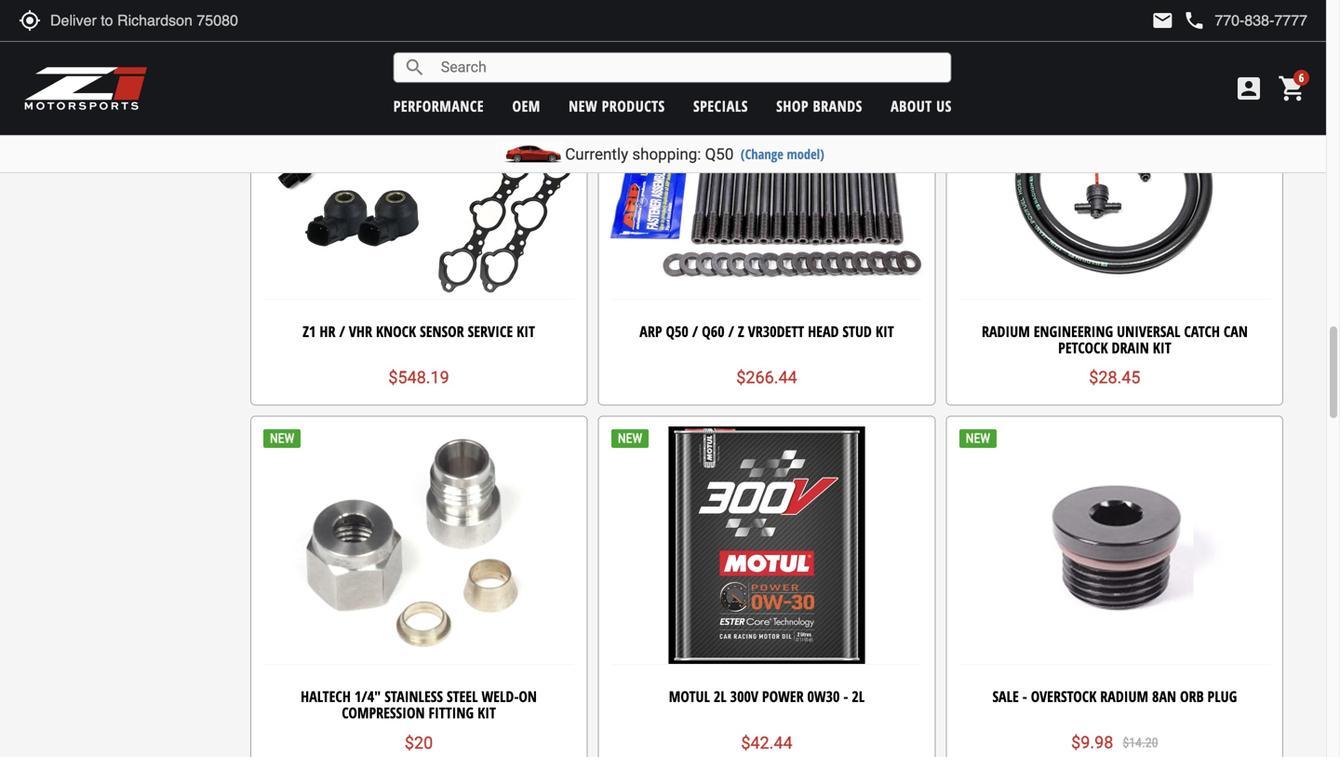 Task type: describe. For each thing, give the bounding box(es) containing it.
arp
[[640, 321, 663, 341]]

$9.98 $14.20
[[1072, 733, 1159, 752]]

currently shopping: q50 (change model)
[[565, 145, 825, 163]]

/ for vhr
[[339, 321, 345, 341]]

about
[[891, 96, 933, 116]]

specials link
[[694, 96, 749, 116]]

1 horizontal spatial q50
[[705, 145, 734, 163]]

mail link
[[1152, 9, 1174, 32]]

motul 2l 300v power 0w30 - 2l
[[669, 686, 865, 706]]

on
[[519, 686, 537, 706]]

compression
[[342, 703, 425, 723]]

8an
[[1153, 686, 1177, 706]]

mail
[[1152, 9, 1174, 32]]

performance link
[[394, 96, 484, 116]]

stainless
[[385, 686, 443, 706]]

1 2l from the left
[[714, 686, 727, 706]]

about us
[[891, 96, 952, 116]]

can
[[1224, 321, 1248, 341]]

products
[[602, 96, 665, 116]]

search
[[404, 56, 426, 79]]

radium inside radium engineering universal catch can petcock drain kit
[[982, 321, 1031, 341]]

weld-
[[482, 686, 519, 706]]

shopping_cart
[[1278, 74, 1308, 103]]

0w30
[[808, 686, 840, 706]]

knock
[[376, 321, 416, 341]]

sensor
[[420, 321, 464, 341]]

$266.44
[[737, 368, 798, 387]]

catch
[[1185, 321, 1221, 341]]

$28.45
[[1090, 368, 1141, 387]]

engineering
[[1034, 321, 1114, 341]]

mail phone
[[1152, 9, 1206, 32]]

motul
[[669, 686, 710, 706]]

my_location
[[19, 9, 41, 32]]

about us link
[[891, 96, 952, 116]]

overstock
[[1032, 686, 1097, 706]]

kit inside haltech 1/4" stainless steel weld-on compression fitting kit
[[478, 703, 496, 723]]

$20
[[405, 733, 433, 753]]

power
[[762, 686, 804, 706]]

phone
[[1184, 9, 1206, 32]]

z1 hr / vhr knock sensor service kit
[[303, 321, 535, 341]]

0 horizontal spatial q50
[[666, 321, 689, 341]]

haltech
[[301, 686, 351, 706]]

sale - overstock radium 8an orb plug
[[993, 686, 1238, 706]]

vhr
[[349, 321, 372, 341]]

2 - from the left
[[1023, 686, 1028, 706]]

stud
[[843, 321, 872, 341]]

$42.44
[[741, 733, 793, 753]]

oem link
[[513, 96, 541, 116]]



Task type: locate. For each thing, give the bounding box(es) containing it.
3 / from the left
[[729, 321, 735, 341]]

z
[[738, 321, 745, 341]]

head
[[808, 321, 839, 341]]

1 vertical spatial radium
[[1101, 686, 1149, 706]]

kit inside radium engineering universal catch can petcock drain kit
[[1153, 338, 1172, 358]]

radium left engineering
[[982, 321, 1031, 341]]

vr30dett
[[748, 321, 805, 341]]

kit right drain at the top of the page
[[1153, 338, 1172, 358]]

q50 right arp
[[666, 321, 689, 341]]

shop brands
[[777, 96, 863, 116]]

(change
[[741, 145, 784, 163]]

1 vertical spatial q50
[[666, 321, 689, 341]]

q50
[[705, 145, 734, 163], [666, 321, 689, 341]]

kit right service
[[517, 321, 535, 341]]

kit
[[517, 321, 535, 341], [876, 321, 894, 341], [1153, 338, 1172, 358], [478, 703, 496, 723]]

$14.20
[[1123, 735, 1159, 751]]

kit right stud
[[876, 321, 894, 341]]

0 horizontal spatial /
[[339, 321, 345, 341]]

q50 left (change
[[705, 145, 734, 163]]

service
[[468, 321, 513, 341]]

radium
[[982, 321, 1031, 341], [1101, 686, 1149, 706]]

currently
[[565, 145, 629, 163]]

model)
[[787, 145, 825, 163]]

orb
[[1181, 686, 1205, 706]]

1 horizontal spatial -
[[1023, 686, 1028, 706]]

z1 motorsports logo image
[[23, 65, 148, 112]]

- right '0w30'
[[844, 686, 849, 706]]

arp q50 / q60 / z vr30dett head stud kit
[[640, 321, 894, 341]]

/ left z
[[729, 321, 735, 341]]

1/4"
[[355, 686, 381, 706]]

2 horizontal spatial /
[[729, 321, 735, 341]]

- right sale
[[1023, 686, 1028, 706]]

Search search field
[[426, 53, 951, 82]]

2 2l from the left
[[852, 686, 865, 706]]

radium engineering universal catch can petcock drain kit
[[982, 321, 1248, 358]]

2 / from the left
[[693, 321, 699, 341]]

radium left 8an
[[1101, 686, 1149, 706]]

1 - from the left
[[844, 686, 849, 706]]

fitting
[[429, 703, 474, 723]]

shop brands link
[[777, 96, 863, 116]]

0 vertical spatial q50
[[705, 145, 734, 163]]

1 horizontal spatial radium
[[1101, 686, 1149, 706]]

steel
[[447, 686, 478, 706]]

-
[[844, 686, 849, 706], [1023, 686, 1028, 706]]

/
[[339, 321, 345, 341], [693, 321, 699, 341], [729, 321, 735, 341]]

0 horizontal spatial -
[[844, 686, 849, 706]]

universal
[[1117, 321, 1181, 341]]

2l
[[714, 686, 727, 706], [852, 686, 865, 706]]

2l left 300v
[[714, 686, 727, 706]]

sale
[[993, 686, 1019, 706]]

/ left q60
[[693, 321, 699, 341]]

account_box
[[1235, 74, 1264, 103]]

$548.19
[[389, 368, 450, 387]]

haltech 1/4" stainless steel weld-on compression fitting kit
[[301, 686, 537, 723]]

kit right fitting
[[478, 703, 496, 723]]

/ for q60
[[693, 321, 699, 341]]

2l right '0w30'
[[852, 686, 865, 706]]

new products
[[569, 96, 665, 116]]

oem
[[513, 96, 541, 116]]

shop
[[777, 96, 809, 116]]

plug
[[1208, 686, 1238, 706]]

brands
[[813, 96, 863, 116]]

0 horizontal spatial 2l
[[714, 686, 727, 706]]

1 horizontal spatial /
[[693, 321, 699, 341]]

hr
[[320, 321, 336, 341]]

/ right hr
[[339, 321, 345, 341]]

account_box link
[[1230, 74, 1269, 103]]

300v
[[731, 686, 759, 706]]

1 horizontal spatial 2l
[[852, 686, 865, 706]]

0 horizontal spatial radium
[[982, 321, 1031, 341]]

0 vertical spatial radium
[[982, 321, 1031, 341]]

q60
[[702, 321, 725, 341]]

specials
[[694, 96, 749, 116]]

performance
[[394, 96, 484, 116]]

new
[[569, 96, 598, 116]]

1 / from the left
[[339, 321, 345, 341]]

z1
[[303, 321, 316, 341]]

(change model) link
[[741, 145, 825, 163]]

us
[[937, 96, 952, 116]]

shopping_cart link
[[1274, 74, 1308, 103]]

$9.98
[[1072, 733, 1114, 752]]

phone link
[[1184, 9, 1308, 32]]

drain
[[1112, 338, 1150, 358]]

shopping:
[[633, 145, 702, 163]]

new products link
[[569, 96, 665, 116]]

petcock
[[1059, 338, 1109, 358]]



Task type: vqa. For each thing, say whether or not it's contained in the screenshot.
Overstock
yes



